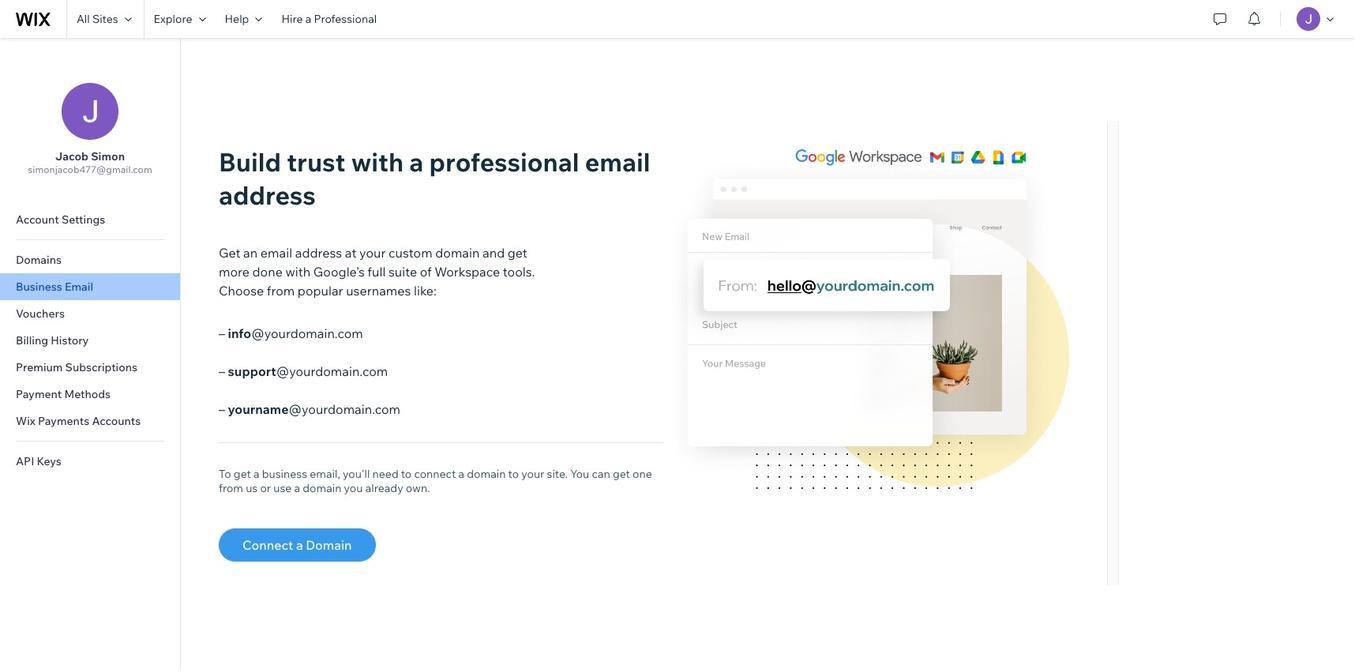 Task type: locate. For each thing, give the bounding box(es) containing it.
explore
[[154, 12, 192, 26]]

wix
[[16, 414, 35, 428]]

get right to
[[234, 467, 251, 481]]

3 – from the top
[[219, 401, 225, 417]]

@yourdomain.com down – support @yourdomain.com
[[289, 401, 401, 417]]

1 – from the top
[[219, 326, 225, 341]]

from down done
[[267, 283, 295, 299]]

0 vertical spatial email
[[585, 146, 651, 178]]

like:
[[414, 283, 437, 299]]

– left yourname
[[219, 401, 225, 417]]

0 vertical spatial with
[[351, 146, 404, 178]]

1 horizontal spatial to
[[508, 467, 519, 481]]

professional
[[314, 12, 377, 26]]

@yourdomain.com
[[251, 326, 363, 341], [276, 363, 388, 379], [289, 401, 401, 417]]

@yourdomain.com up – support @yourdomain.com
[[251, 326, 363, 341]]

domain
[[436, 245, 480, 261], [467, 467, 506, 481], [303, 481, 342, 495]]

2 – from the top
[[219, 363, 225, 379]]

– info @yourdomain.com
[[219, 326, 363, 341]]

sidebar element
[[0, 38, 181, 669]]

1 vertical spatial email
[[261, 245, 292, 261]]

subscriptions
[[65, 360, 138, 374]]

a
[[305, 12, 311, 26], [410, 146, 424, 178], [254, 467, 260, 481], [459, 467, 465, 481], [294, 481, 300, 495], [296, 537, 303, 553]]

address down build
[[219, 179, 316, 211]]

your
[[360, 245, 386, 261], [522, 467, 545, 481]]

1 vertical spatial @yourdomain.com
[[276, 363, 388, 379]]

address
[[219, 179, 316, 211], [295, 245, 342, 261]]

info
[[228, 326, 251, 341]]

wix payments accounts link
[[0, 408, 180, 435]]

from inside to get a business email, you'll need to connect a domain to your site. you can get one from us or use a domain you already own.
[[219, 481, 243, 495]]

sites
[[92, 12, 118, 26]]

– support @yourdomain.com
[[219, 363, 388, 379]]

1 vertical spatial from
[[219, 481, 243, 495]]

get
[[508, 245, 528, 261], [234, 467, 251, 481], [613, 467, 630, 481]]

–
[[219, 326, 225, 341], [219, 363, 225, 379], [219, 401, 225, 417]]

domain left you
[[303, 481, 342, 495]]

and
[[483, 245, 505, 261]]

1 horizontal spatial your
[[522, 467, 545, 481]]

trust
[[287, 146, 346, 178]]

get right can
[[613, 467, 630, 481]]

payment methods
[[16, 387, 111, 401]]

build
[[219, 146, 281, 178]]

0 vertical spatial from
[[267, 283, 295, 299]]

help button
[[215, 0, 272, 38]]

1 horizontal spatial email
[[585, 146, 651, 178]]

0 horizontal spatial email
[[261, 245, 292, 261]]

0 vertical spatial your
[[360, 245, 386, 261]]

0 horizontal spatial from
[[219, 481, 243, 495]]

domains
[[16, 253, 62, 267]]

0 horizontal spatial to
[[401, 467, 412, 481]]

0 vertical spatial –
[[219, 326, 225, 341]]

with right the trust
[[351, 146, 404, 178]]

2 to from the left
[[508, 467, 519, 481]]

1 vertical spatial your
[[522, 467, 545, 481]]

usernames
[[346, 283, 411, 299]]

– for – support @yourdomain.com
[[219, 363, 225, 379]]

account
[[16, 213, 59, 227]]

email inside 'build trust with a professional email address'
[[585, 146, 651, 178]]

1 horizontal spatial get
[[508, 245, 528, 261]]

from left us
[[219, 481, 243, 495]]

your up full in the top left of the page
[[360, 245, 386, 261]]

done
[[252, 264, 283, 280]]

2 vertical spatial –
[[219, 401, 225, 417]]

professional
[[429, 146, 579, 178]]

@yourdomain.com up – yourname @yourdomain.com
[[276, 363, 388, 379]]

2 horizontal spatial get
[[613, 467, 630, 481]]

popular
[[298, 283, 343, 299]]

domain right connect
[[467, 467, 506, 481]]

0 vertical spatial address
[[219, 179, 316, 211]]

address up google's
[[295, 245, 342, 261]]

already
[[366, 481, 403, 495]]

email inside get an email address at your custom domain and get more done with google's full suite of workspace tools. choose from popular usernames like:
[[261, 245, 292, 261]]

– left support
[[219, 363, 225, 379]]

1 vertical spatial with
[[286, 264, 311, 280]]

1 horizontal spatial from
[[267, 283, 295, 299]]

0 vertical spatial @yourdomain.com
[[251, 326, 363, 341]]

you'll
[[343, 467, 370, 481]]

support
[[228, 363, 276, 379]]

keys
[[37, 454, 61, 469]]

1 vertical spatial –
[[219, 363, 225, 379]]

a inside button
[[296, 537, 303, 553]]

1 horizontal spatial with
[[351, 146, 404, 178]]

domain
[[306, 537, 352, 553]]

1 vertical spatial address
[[295, 245, 342, 261]]

choose
[[219, 283, 264, 299]]

get up tools.
[[508, 245, 528, 261]]

build trust with a professional email address
[[219, 146, 651, 211]]

billing
[[16, 333, 48, 348]]

custom
[[389, 245, 433, 261]]

to left site.
[[508, 467, 519, 481]]

a inside 'build trust with a professional email address'
[[410, 146, 424, 178]]

jacob simon simonjacob477@gmail.com
[[28, 149, 152, 175]]

with
[[351, 146, 404, 178], [286, 264, 311, 280]]

accounts
[[92, 414, 141, 428]]

domains link
[[0, 247, 180, 273]]

with inside get an email address at your custom domain and get more done with google's full suite of workspace tools. choose from popular usernames like:
[[286, 264, 311, 280]]

email
[[585, 146, 651, 178], [261, 245, 292, 261]]

to
[[401, 467, 412, 481], [508, 467, 519, 481]]

@yourdomain.com for – info @yourdomain.com
[[251, 326, 363, 341]]

from
[[267, 283, 295, 299], [219, 481, 243, 495]]

domain up 'workspace'
[[436, 245, 480, 261]]

at
[[345, 245, 357, 261]]

0 horizontal spatial your
[[360, 245, 386, 261]]

billing history
[[16, 333, 89, 348]]

your left site.
[[522, 467, 545, 481]]

api keys link
[[0, 448, 180, 475]]

to right need
[[401, 467, 412, 481]]

wix payments accounts
[[16, 414, 141, 428]]

2 vertical spatial @yourdomain.com
[[289, 401, 401, 417]]

0 horizontal spatial with
[[286, 264, 311, 280]]

to get a business email, you'll need to connect a domain to your site. you can get one from us or use a domain you already own.
[[219, 467, 652, 495]]

– left info in the left of the page
[[219, 326, 225, 341]]

business
[[16, 280, 62, 294]]

with up popular
[[286, 264, 311, 280]]

payments
[[38, 414, 90, 428]]

0 horizontal spatial get
[[234, 467, 251, 481]]



Task type: describe. For each thing, give the bounding box(es) containing it.
simon
[[91, 149, 125, 164]]

us
[[246, 481, 258, 495]]

connect
[[243, 537, 293, 553]]

workspace
[[435, 264, 500, 280]]

email,
[[310, 467, 340, 481]]

api keys
[[16, 454, 61, 469]]

hire
[[282, 12, 303, 26]]

site.
[[547, 467, 568, 481]]

get inside get an email address at your custom domain and get more done with google's full suite of workspace tools. choose from popular usernames like:
[[508, 245, 528, 261]]

use
[[274, 481, 292, 495]]

1 to from the left
[[401, 467, 412, 481]]

premium subscriptions
[[16, 360, 138, 374]]

an
[[243, 245, 258, 261]]

need
[[373, 467, 399, 481]]

all sites
[[77, 12, 118, 26]]

payment methods link
[[0, 381, 180, 408]]

connect
[[414, 467, 456, 481]]

premium
[[16, 360, 63, 374]]

api
[[16, 454, 34, 469]]

– for – yourname @yourdomain.com
[[219, 401, 225, 417]]

you
[[344, 481, 363, 495]]

more
[[219, 264, 250, 280]]

from inside get an email address at your custom domain and get more done with google's full suite of workspace tools. choose from popular usernames like:
[[267, 283, 295, 299]]

tools.
[[503, 264, 535, 280]]

you
[[571, 467, 590, 481]]

one
[[633, 467, 652, 481]]

hire a professional
[[282, 12, 377, 26]]

full
[[368, 264, 386, 280]]

connect a domain
[[243, 537, 352, 553]]

@yourdomain.com for – support @yourdomain.com
[[276, 363, 388, 379]]

your inside to get a business email, you'll need to connect a domain to your site. you can get one from us or use a domain you already own.
[[522, 467, 545, 481]]

your inside get an email address at your custom domain and get more done with google's full suite of workspace tools. choose from popular usernames like:
[[360, 245, 386, 261]]

all
[[77, 12, 90, 26]]

jacob
[[55, 149, 89, 164]]

premium subscriptions link
[[0, 354, 180, 381]]

of
[[420, 264, 432, 280]]

– yourname @yourdomain.com
[[219, 401, 401, 417]]

get an email address at your custom domain and get more done with google's full suite of workspace tools. choose from popular usernames like:
[[219, 245, 535, 299]]

@yourdomain.com for – yourname @yourdomain.com
[[289, 401, 401, 417]]

business email
[[16, 280, 93, 294]]

payment
[[16, 387, 62, 401]]

own.
[[406, 481, 430, 495]]

business email link
[[0, 273, 180, 300]]

with inside 'build trust with a professional email address'
[[351, 146, 404, 178]]

vouchers
[[16, 307, 65, 321]]

methods
[[64, 387, 111, 401]]

suite
[[389, 264, 417, 280]]

vouchers link
[[0, 300, 180, 327]]

connect a domain button
[[219, 529, 376, 562]]

simonjacob477@gmail.com
[[28, 164, 152, 175]]

hire a professional link
[[272, 0, 387, 38]]

account settings link
[[0, 206, 180, 233]]

yourname
[[228, 401, 289, 417]]

domain inside get an email address at your custom domain and get more done with google's full suite of workspace tools. choose from popular usernames like:
[[436, 245, 480, 261]]

to
[[219, 467, 231, 481]]

account settings
[[16, 213, 105, 227]]

business
[[262, 467, 307, 481]]

can
[[592, 467, 611, 481]]

email
[[65, 280, 93, 294]]

address inside get an email address at your custom domain and get more done with google's full suite of workspace tools. choose from popular usernames like:
[[295, 245, 342, 261]]

– for – info @yourdomain.com
[[219, 326, 225, 341]]

history
[[51, 333, 89, 348]]

settings
[[62, 213, 105, 227]]

billing history link
[[0, 327, 180, 354]]

help
[[225, 12, 249, 26]]

google's
[[313, 264, 365, 280]]

or
[[260, 481, 271, 495]]

get
[[219, 245, 241, 261]]

address inside 'build trust with a professional email address'
[[219, 179, 316, 211]]



Task type: vqa. For each thing, say whether or not it's contained in the screenshot.
Business Info button
no



